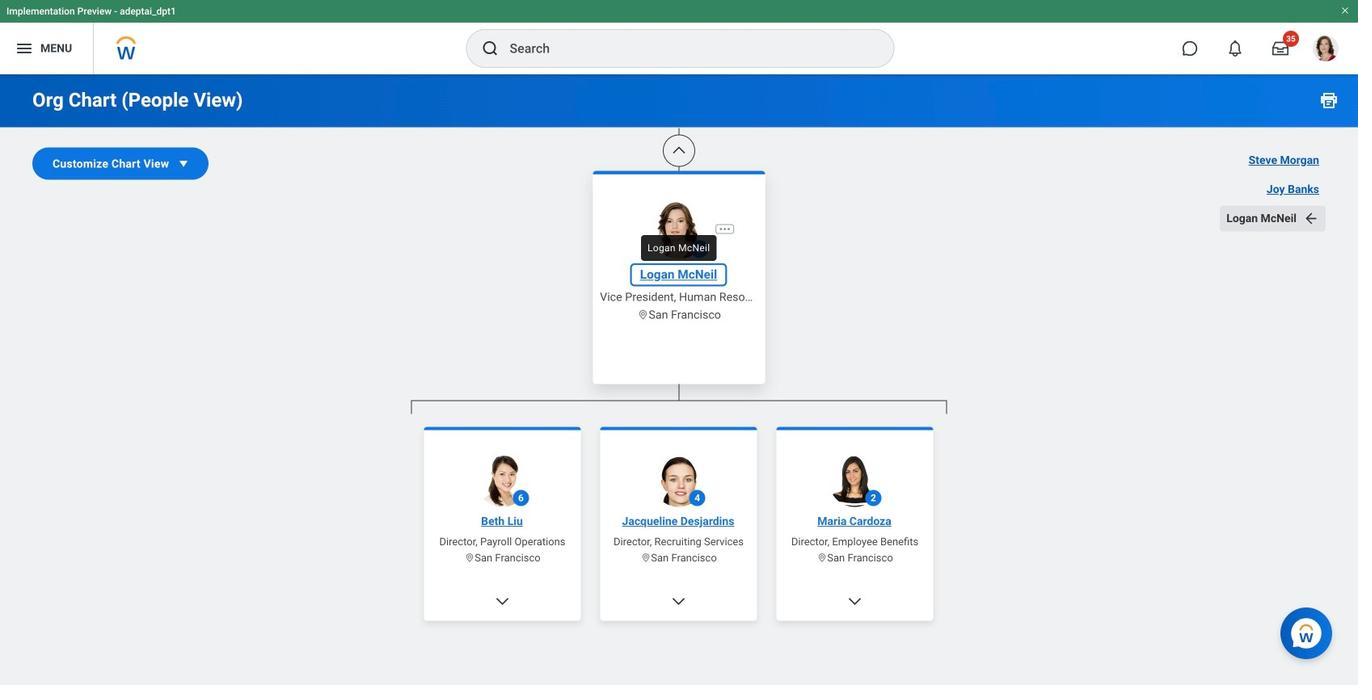 Task type: locate. For each thing, give the bounding box(es) containing it.
1 chevron down image from the left
[[495, 594, 511, 610]]

chevron down image
[[847, 594, 863, 610]]

banner
[[0, 0, 1358, 74]]

location image
[[637, 309, 649, 321], [641, 553, 651, 563], [817, 553, 827, 563]]

close environment banner image
[[1340, 6, 1350, 15]]

0 horizontal spatial chevron down image
[[495, 594, 511, 610]]

1 horizontal spatial chevron down image
[[671, 594, 687, 610]]

tooltip
[[636, 230, 722, 266]]

chevron down image
[[495, 594, 511, 610], [671, 594, 687, 610]]

related actions image
[[718, 223, 732, 236]]

main content
[[0, 0, 1358, 686]]

inbox large image
[[1272, 40, 1289, 57]]

Search Workday  search field
[[510, 31, 861, 66]]



Task type: describe. For each thing, give the bounding box(es) containing it.
chevron up image
[[671, 143, 687, 159]]

search image
[[481, 39, 500, 58]]

arrow left image
[[1303, 211, 1319, 227]]

location image for first chevron down image from right
[[641, 553, 651, 563]]

caret down image
[[176, 156, 192, 172]]

profile logan mcneil image
[[1313, 36, 1339, 65]]

2 chevron down image from the left
[[671, 594, 687, 610]]

print org chart image
[[1319, 91, 1339, 110]]

logan mcneil, logan mcneil, 3 direct reports element
[[411, 414, 947, 686]]

location image
[[464, 553, 475, 563]]

location image for chevron down icon
[[817, 553, 827, 563]]

justify image
[[15, 39, 34, 58]]

notifications large image
[[1227, 40, 1243, 57]]



Task type: vqa. For each thing, say whether or not it's contained in the screenshot.
location icon to the left
yes



